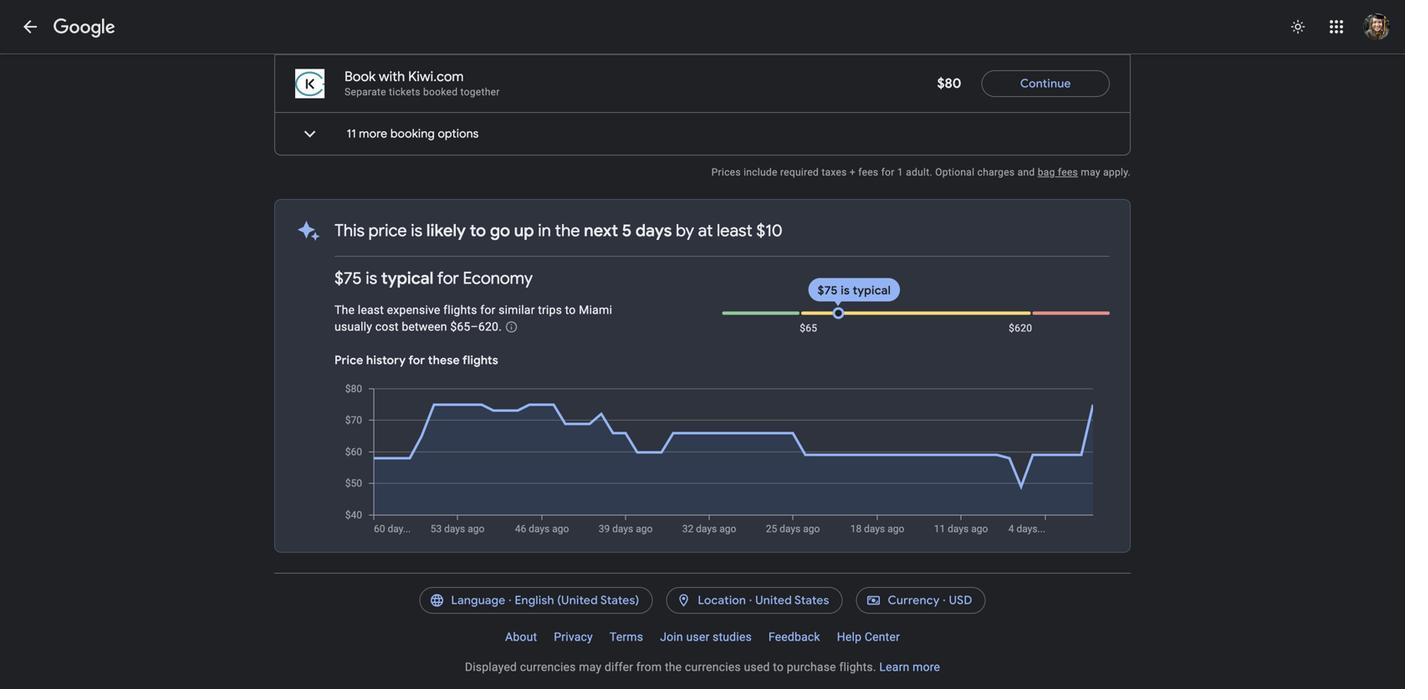 Task type: locate. For each thing, give the bounding box(es) containing it.
0 horizontal spatial typical
[[381, 268, 434, 289]]

currency
[[888, 593, 940, 608]]

1
[[898, 167, 904, 178]]

options
[[438, 126, 479, 141]]

center
[[865, 631, 900, 644]]

between
[[402, 320, 447, 334]]

more right learn
[[913, 661, 941, 675]]

0 horizontal spatial is
[[366, 268, 378, 289]]

the
[[335, 303, 355, 317]]

2 fees from the left
[[1059, 167, 1079, 178]]

typical
[[381, 268, 434, 289], [853, 283, 891, 298]]

0 vertical spatial the
[[555, 220, 580, 241]]

days
[[636, 220, 672, 241]]

80 US dollars text field
[[938, 75, 962, 92]]

price history graph application
[[333, 382, 1111, 536]]

continue
[[1021, 76, 1072, 91]]

1 vertical spatial the
[[665, 661, 682, 675]]

by
[[676, 220, 695, 241]]

0 vertical spatial flights
[[444, 303, 478, 317]]

0 horizontal spatial currencies
[[520, 661, 576, 675]]

typical for $75 is typical
[[853, 283, 891, 298]]

2 horizontal spatial is
[[841, 283, 850, 298]]

to right used
[[773, 661, 784, 675]]

may left differ at the left
[[579, 661, 602, 675]]

currencies down join user studies link
[[685, 661, 741, 675]]

booking
[[391, 126, 435, 141]]

the least expensive flights for similar trips to miami usually cost between $65–620.
[[335, 303, 613, 334]]

0 vertical spatial may
[[1081, 167, 1101, 178]]

0 horizontal spatial $75
[[335, 268, 362, 289]]

$65
[[800, 323, 818, 334]]

tickets
[[389, 86, 421, 98]]

least up cost
[[358, 303, 384, 317]]

user
[[687, 631, 710, 644]]

1 vertical spatial to
[[565, 303, 576, 317]]

go
[[490, 220, 511, 241]]

may left apply.
[[1081, 167, 1101, 178]]

1 horizontal spatial fees
[[1059, 167, 1079, 178]]

currencies
[[520, 661, 576, 675], [685, 661, 741, 675]]

purchase
[[787, 661, 837, 675]]

to
[[470, 220, 486, 241], [565, 303, 576, 317], [773, 661, 784, 675]]

privacy
[[554, 631, 593, 644]]

these
[[428, 353, 460, 368]]

change appearance image
[[1279, 7, 1319, 47]]

fees right + on the top right
[[859, 167, 879, 178]]

0 horizontal spatial least
[[358, 303, 384, 317]]

1 vertical spatial may
[[579, 661, 602, 675]]

for up 'expensive' at the left top
[[437, 268, 459, 289]]

1 currencies from the left
[[520, 661, 576, 675]]

fees right bag
[[1059, 167, 1079, 178]]

and
[[1018, 167, 1036, 178]]

1 vertical spatial more
[[913, 661, 941, 675]]

for left these
[[409, 353, 425, 368]]

location
[[698, 593, 747, 608]]

1 horizontal spatial currencies
[[685, 661, 741, 675]]

include
[[744, 167, 778, 178]]

more right "11"
[[359, 126, 388, 141]]

$80
[[938, 75, 962, 92]]

1 horizontal spatial typical
[[853, 283, 891, 298]]

miami
[[579, 303, 613, 317]]

flights inside the least expensive flights for similar trips to miami usually cost between $65–620.
[[444, 303, 478, 317]]

for up "$65–620."
[[481, 303, 496, 317]]

1 horizontal spatial $75
[[818, 283, 838, 298]]

to left 'go'
[[470, 220, 486, 241]]

states
[[795, 593, 830, 608]]

1 horizontal spatial the
[[665, 661, 682, 675]]

kiwi.com
[[408, 68, 464, 85]]

0 horizontal spatial more
[[359, 126, 388, 141]]

fees
[[859, 167, 879, 178], [1059, 167, 1079, 178]]

english (united states)
[[515, 593, 640, 608]]

feedback
[[769, 631, 821, 644]]

learn
[[880, 661, 910, 675]]

language
[[451, 593, 506, 608]]

1 fees from the left
[[859, 167, 879, 178]]

continue button
[[982, 64, 1111, 104]]

is
[[411, 220, 423, 241], [366, 268, 378, 289], [841, 283, 850, 298]]

with
[[379, 68, 405, 85]]

the
[[555, 220, 580, 241], [665, 661, 682, 675]]

used
[[744, 661, 770, 675]]

to inside the least expensive flights for similar trips to miami usually cost between $65–620.
[[565, 303, 576, 317]]

united
[[756, 593, 792, 608]]

the right from
[[665, 661, 682, 675]]

+
[[850, 167, 856, 178]]

price history graph image
[[333, 382, 1111, 536]]

2 vertical spatial to
[[773, 661, 784, 675]]

english
[[515, 593, 555, 608]]

1 vertical spatial least
[[358, 303, 384, 317]]

price
[[369, 220, 407, 241]]

bag
[[1038, 167, 1056, 178]]

least right at
[[717, 220, 753, 241]]

states)
[[601, 593, 640, 608]]

1 horizontal spatial may
[[1081, 167, 1101, 178]]

least
[[717, 220, 753, 241], [358, 303, 384, 317]]

flights down "$65–620."
[[463, 353, 499, 368]]

separate
[[345, 86, 386, 98]]

the right in at the left of the page
[[555, 220, 580, 241]]

join user studies link
[[652, 624, 761, 651]]

may
[[1081, 167, 1101, 178], [579, 661, 602, 675]]

together
[[461, 86, 500, 98]]

help center
[[837, 631, 900, 644]]

to right trips
[[565, 303, 576, 317]]

flights up "$65–620."
[[444, 303, 478, 317]]

0 horizontal spatial to
[[470, 220, 486, 241]]

in
[[538, 220, 551, 241]]

0 horizontal spatial the
[[555, 220, 580, 241]]

currencies down privacy link
[[520, 661, 576, 675]]

for
[[882, 167, 895, 178], [437, 268, 459, 289], [481, 303, 496, 317], [409, 353, 425, 368]]

$10
[[757, 220, 783, 241]]

booked
[[423, 86, 458, 98]]

0 horizontal spatial fees
[[859, 167, 879, 178]]

0 horizontal spatial may
[[579, 661, 602, 675]]

help center link
[[829, 624, 909, 651]]

privacy link
[[546, 624, 602, 651]]

1 horizontal spatial least
[[717, 220, 753, 241]]

for inside the least expensive flights for similar trips to miami usually cost between $65–620.
[[481, 303, 496, 317]]

1 horizontal spatial to
[[565, 303, 576, 317]]

usually
[[335, 320, 372, 334]]

history
[[366, 353, 406, 368]]

0 vertical spatial to
[[470, 220, 486, 241]]

trips
[[538, 303, 562, 317]]

0 vertical spatial least
[[717, 220, 753, 241]]

$620
[[1009, 323, 1033, 334]]

flights
[[444, 303, 478, 317], [463, 353, 499, 368]]



Task type: vqa. For each thing, say whether or not it's contained in the screenshot.
leftmost the may
yes



Task type: describe. For each thing, give the bounding box(es) containing it.
prices include required taxes + fees for 1 adult. optional charges and bag fees may apply.
[[712, 167, 1131, 178]]

$65–620.
[[451, 320, 502, 334]]

go back image
[[20, 17, 40, 37]]

displayed currencies may differ from the currencies used to purchase flights. learn more
[[465, 661, 941, 675]]

book
[[345, 68, 376, 85]]

is for $75 is typical for economy
[[366, 268, 378, 289]]

required
[[781, 167, 819, 178]]

1 vertical spatial flights
[[463, 353, 499, 368]]

join
[[660, 631, 684, 644]]

for left 1
[[882, 167, 895, 178]]

apply.
[[1104, 167, 1131, 178]]

prices
[[712, 167, 741, 178]]

learn more about price insights image
[[505, 321, 519, 334]]

0 vertical spatial more
[[359, 126, 388, 141]]

united states
[[756, 593, 830, 608]]

least inside the least expensive flights for similar trips to miami usually cost between $65–620.
[[358, 303, 384, 317]]

price
[[335, 353, 364, 368]]

from
[[637, 661, 662, 675]]

displayed
[[465, 661, 517, 675]]

$75 is typical for economy
[[335, 268, 533, 289]]

11 more booking options image
[[290, 114, 330, 154]]

$75 is typical
[[818, 283, 891, 298]]

charges
[[978, 167, 1015, 178]]

help
[[837, 631, 862, 644]]

likely
[[427, 220, 466, 241]]

1 horizontal spatial more
[[913, 661, 941, 675]]

adult.
[[907, 167, 933, 178]]

join user studies
[[660, 631, 752, 644]]

usd
[[949, 593, 973, 608]]

(united
[[557, 593, 598, 608]]

is for $75 is typical
[[841, 283, 850, 298]]

separate tickets booked together button
[[345, 86, 500, 98]]

price history for these flights
[[335, 353, 499, 368]]

book with kiwi.com separate tickets booked together
[[345, 68, 500, 98]]

bag fees button
[[1038, 167, 1079, 178]]

similar
[[499, 303, 535, 317]]

differ
[[605, 661, 634, 675]]

expensive
[[387, 303, 441, 317]]

up
[[514, 220, 534, 241]]

cost
[[376, 320, 399, 334]]

about
[[505, 631, 537, 644]]

typical for $75 is typical for economy
[[381, 268, 434, 289]]

this
[[335, 220, 365, 241]]

feedback link
[[761, 624, 829, 651]]

$75 for $75 is typical for economy
[[335, 268, 362, 289]]

1 horizontal spatial is
[[411, 220, 423, 241]]

at
[[698, 220, 713, 241]]

taxes
[[822, 167, 847, 178]]

11
[[347, 126, 356, 141]]

about link
[[497, 624, 546, 651]]

terms link
[[602, 624, 652, 651]]

economy
[[463, 268, 533, 289]]

$75 for $75 is typical
[[818, 283, 838, 298]]

11 more booking options
[[347, 126, 479, 141]]

flights.
[[840, 661, 877, 675]]

learn more link
[[880, 661, 941, 675]]

optional
[[936, 167, 975, 178]]

this price is likely to go up in the next 5 days by at least $10
[[335, 220, 783, 241]]

2 horizontal spatial to
[[773, 661, 784, 675]]

5
[[622, 220, 632, 241]]

2 currencies from the left
[[685, 661, 741, 675]]

next
[[584, 220, 619, 241]]

terms
[[610, 631, 644, 644]]

studies
[[713, 631, 752, 644]]



